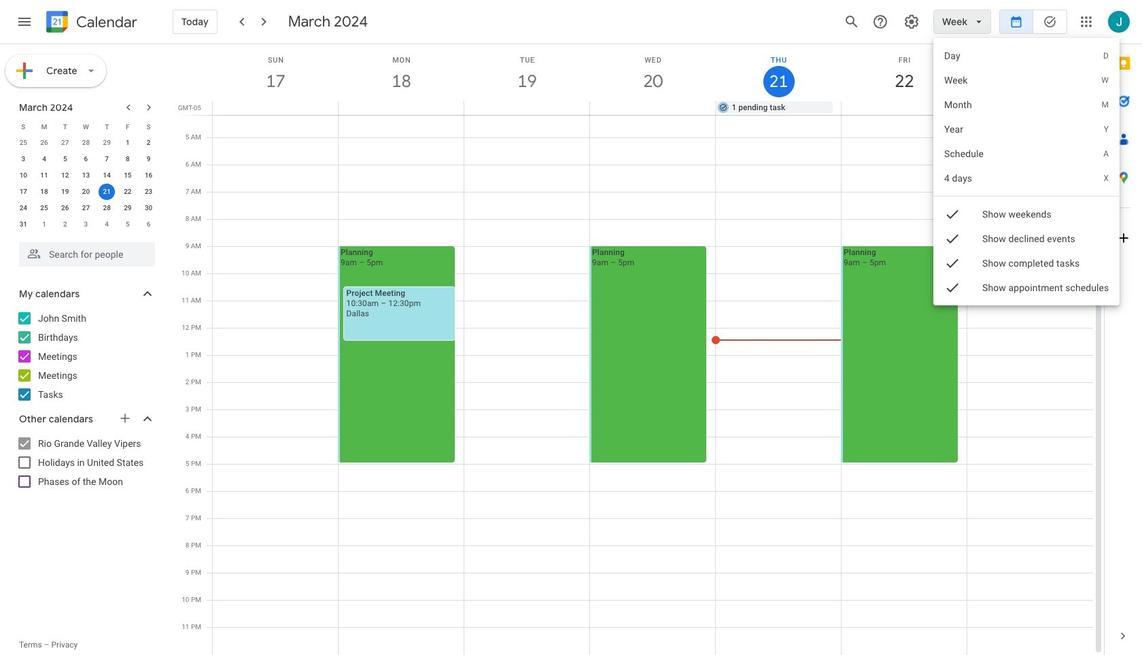 Task type: vqa. For each thing, say whether or not it's contained in the screenshot.
5th menu item
yes



Task type: locate. For each thing, give the bounding box(es) containing it.
my calendars list
[[3, 307, 169, 405]]

february 28 element
[[78, 135, 94, 151]]

None search field
[[0, 237, 169, 267]]

2 menu item from the top
[[934, 68, 1121, 93]]

checkbox item
[[934, 202, 1121, 227], [934, 227, 1121, 251], [934, 251, 1121, 275], [934, 275, 1121, 300]]

tab list
[[1105, 44, 1143, 617]]

1 checkbox item from the top
[[934, 202, 1121, 227]]

8 element
[[120, 151, 136, 167]]

19 element
[[57, 184, 73, 200]]

6 element
[[78, 151, 94, 167]]

29 element
[[120, 200, 136, 216]]

5 element
[[57, 151, 73, 167]]

april 2 element
[[57, 216, 73, 233]]

17 element
[[15, 184, 32, 200]]

1 element
[[120, 135, 136, 151]]

add other calendars image
[[118, 412, 132, 425]]

28 element
[[99, 200, 115, 216]]

menu
[[934, 38, 1121, 305]]

7 element
[[99, 151, 115, 167]]

heading
[[73, 14, 137, 30]]

heading inside calendar element
[[73, 14, 137, 30]]

15 element
[[120, 167, 136, 184]]

3 element
[[15, 151, 32, 167]]

grid
[[174, 1, 1105, 655]]

row
[[207, 1, 1094, 655], [207, 101, 1105, 115], [13, 118, 159, 135], [13, 135, 159, 151], [13, 151, 159, 167], [13, 167, 159, 184], [13, 184, 159, 200], [13, 200, 159, 216], [13, 216, 159, 233]]

2 checkbox item from the top
[[934, 227, 1121, 251]]

april 5 element
[[120, 216, 136, 233]]

26 element
[[57, 200, 73, 216]]

april 3 element
[[78, 216, 94, 233]]

25 element
[[36, 200, 52, 216]]

16 element
[[141, 167, 157, 184]]

april 4 element
[[99, 216, 115, 233]]

april 6 element
[[141, 216, 157, 233]]

settings menu image
[[904, 14, 920, 30]]

Search for people text field
[[27, 242, 147, 267]]

21, today element
[[99, 184, 115, 200]]

cell
[[213, 1, 339, 655], [338, 1, 465, 655], [465, 1, 590, 655], [590, 1, 716, 655], [716, 1, 842, 655], [841, 1, 968, 655], [968, 1, 1094, 655], [213, 101, 339, 115], [339, 101, 464, 115], [464, 101, 590, 115], [590, 101, 716, 115], [842, 101, 967, 115], [967, 101, 1093, 115], [96, 184, 117, 200]]

2 element
[[141, 135, 157, 151]]

menu item
[[934, 44, 1121, 68], [934, 68, 1121, 93], [934, 93, 1121, 117], [934, 117, 1121, 141], [934, 141, 1121, 166], [934, 166, 1121, 190]]

4 menu item from the top
[[934, 117, 1121, 141]]

row group
[[13, 135, 159, 233]]



Task type: describe. For each thing, give the bounding box(es) containing it.
cell inside march 2024 "grid"
[[96, 184, 117, 200]]

4 element
[[36, 151, 52, 167]]

23 element
[[141, 184, 157, 200]]

14 element
[[99, 167, 115, 184]]

february 26 element
[[36, 135, 52, 151]]

10 element
[[15, 167, 32, 184]]

february 25 element
[[15, 135, 32, 151]]

march 2024 grid
[[13, 118, 159, 233]]

30 element
[[141, 200, 157, 216]]

4 checkbox item from the top
[[934, 275, 1121, 300]]

calendar element
[[44, 8, 137, 38]]

main drawer image
[[16, 14, 33, 30]]

3 menu item from the top
[[934, 93, 1121, 117]]

april 1 element
[[36, 216, 52, 233]]

22 element
[[120, 184, 136, 200]]

3 checkbox item from the top
[[934, 251, 1121, 275]]

18 element
[[36, 184, 52, 200]]

20 element
[[78, 184, 94, 200]]

other calendars list
[[3, 433, 169, 492]]

12 element
[[57, 167, 73, 184]]

24 element
[[15, 200, 32, 216]]

1 menu item from the top
[[934, 44, 1121, 68]]

11 element
[[36, 167, 52, 184]]

13 element
[[78, 167, 94, 184]]

31 element
[[15, 216, 32, 233]]

february 27 element
[[57, 135, 73, 151]]

5 menu item from the top
[[934, 141, 1121, 166]]

february 29 element
[[99, 135, 115, 151]]

9 element
[[141, 151, 157, 167]]

27 element
[[78, 200, 94, 216]]

6 menu item from the top
[[934, 166, 1121, 190]]



